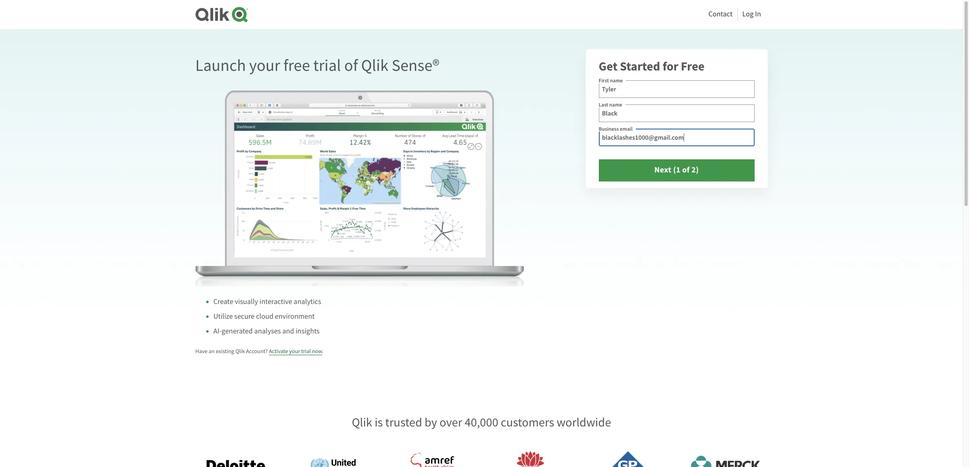 Task type: describe. For each thing, give the bounding box(es) containing it.
create
[[213, 297, 233, 307]]

.
[[322, 348, 324, 355]]

started
[[620, 58, 660, 75]]

visually
[[235, 297, 258, 307]]

analyses
[[254, 327, 281, 336]]

interactive
[[260, 297, 292, 307]]

First name text field
[[599, 80, 755, 98]]

last
[[599, 101, 608, 108]]

qlik is trusted by over 40,000 customers worldwide
[[352, 415, 611, 431]]

contact link
[[709, 7, 733, 21]]

secure
[[234, 312, 255, 322]]

launch
[[195, 55, 246, 76]]

2 vertical spatial qlik
[[352, 415, 372, 431]]

of
[[344, 55, 358, 76]]

name for first name
[[610, 77, 623, 84]]

activate
[[269, 348, 288, 355]]

sense®
[[392, 55, 440, 76]]

1 horizontal spatial your
[[289, 348, 300, 355]]

worldwide
[[557, 415, 611, 431]]

go to the home page. image
[[195, 7, 248, 23]]

ai-generated analyses and insights
[[213, 327, 320, 336]]

email
[[620, 126, 633, 132]]

0 horizontal spatial trial
[[301, 348, 311, 355]]

activate your trial now link
[[269, 348, 322, 356]]

free
[[284, 55, 310, 76]]

insights
[[296, 327, 320, 336]]

40,000
[[465, 415, 499, 431]]

qlik customer - deloitte image
[[201, 450, 275, 468]]

log
[[743, 9, 754, 19]]

in
[[755, 9, 761, 19]]

last name
[[599, 101, 622, 108]]

georgia pacific image
[[591, 450, 665, 468]]

get
[[599, 58, 618, 75]]

have
[[195, 348, 208, 355]]

account?
[[246, 348, 268, 355]]

an
[[209, 348, 215, 355]]

log in
[[743, 9, 761, 19]]



Task type: vqa. For each thing, say whether or not it's contained in the screenshot.
Support image
no



Task type: locate. For each thing, give the bounding box(es) containing it.
customers
[[501, 415, 554, 431]]

trial left 'of'
[[313, 55, 341, 76]]

launch your free trial of qlik sense®
[[195, 55, 440, 76]]

qlik right existing
[[235, 348, 245, 355]]

1 vertical spatial qlik
[[235, 348, 245, 355]]

your
[[249, 55, 280, 76], [289, 348, 300, 355]]

0 vertical spatial qlik
[[361, 55, 389, 76]]

qlik right 'of'
[[361, 55, 389, 76]]

name for last name
[[610, 101, 622, 108]]

1 horizontal spatial trial
[[313, 55, 341, 76]]

trial left now at the left bottom
[[301, 348, 311, 355]]

first
[[599, 77, 609, 84]]

0 vertical spatial your
[[249, 55, 280, 76]]

qlik left is
[[352, 415, 372, 431]]

have an existing qlik account? activate your trial now .
[[195, 348, 324, 355]]

trial
[[313, 55, 341, 76], [301, 348, 311, 355]]

1 vertical spatial name
[[610, 101, 622, 108]]

for
[[663, 58, 679, 75]]

name
[[610, 77, 623, 84], [610, 101, 622, 108]]

get started for free
[[599, 58, 705, 75]]

is
[[375, 415, 383, 431]]

cloud
[[256, 312, 274, 322]]

by
[[425, 415, 437, 431]]

log in link
[[743, 7, 761, 21]]

environment
[[275, 312, 315, 322]]

utilize
[[213, 312, 233, 322]]

existing
[[216, 348, 234, 355]]

contact
[[709, 9, 733, 19]]

0 vertical spatial trial
[[313, 55, 341, 76]]

over
[[440, 415, 462, 431]]

None submit
[[599, 160, 755, 182]]

create visually interactive analytics
[[213, 297, 321, 307]]

name right first
[[610, 77, 623, 84]]

generated
[[222, 327, 253, 336]]

your left free
[[249, 55, 280, 76]]

Last name text field
[[599, 105, 755, 122]]

trusted
[[385, 415, 422, 431]]

first name
[[599, 77, 623, 84]]

your right activate
[[289, 348, 300, 355]]

0 horizontal spatial your
[[249, 55, 280, 76]]

Business email text field
[[599, 129, 755, 146]]

business
[[599, 126, 619, 132]]

analytics
[[294, 297, 321, 307]]

qlik
[[361, 55, 389, 76], [235, 348, 245, 355], [352, 415, 372, 431]]

and
[[282, 327, 294, 336]]

ai-
[[213, 327, 222, 336]]

1 vertical spatial your
[[289, 348, 300, 355]]

now
[[312, 348, 322, 355]]

name right last
[[610, 101, 622, 108]]

1 vertical spatial trial
[[301, 348, 311, 355]]

business email
[[599, 126, 633, 132]]

utilize secure cloud environment
[[213, 312, 315, 322]]

0 vertical spatial name
[[610, 77, 623, 84]]

free
[[681, 58, 705, 75]]



